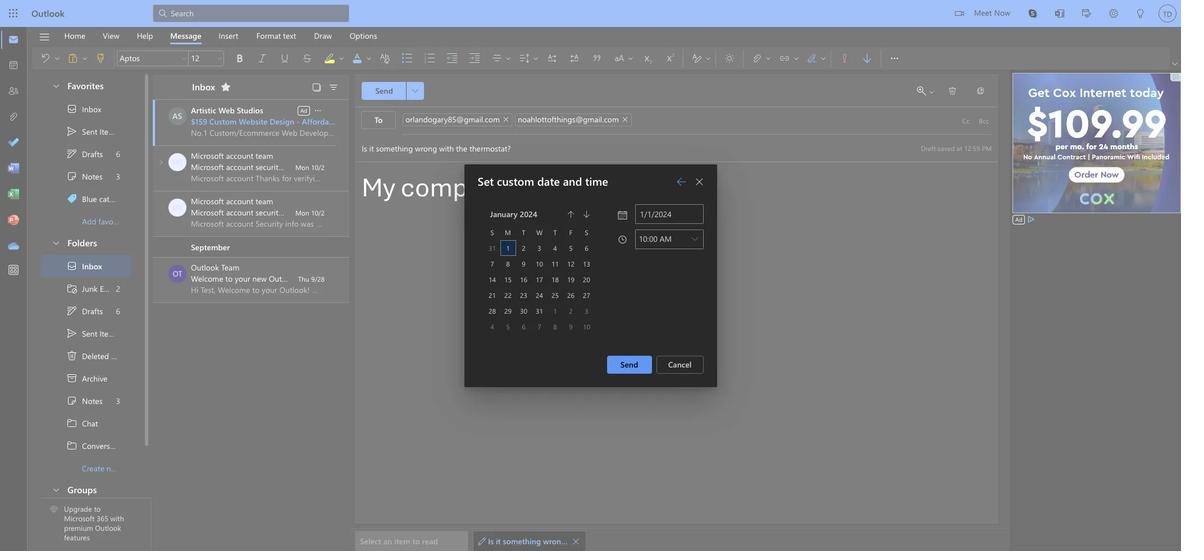 Task type: vqa. For each thing, say whether or not it's contained in the screenshot.
Set custom date and time dialog
yes



Task type: locate. For each thing, give the bounding box(es) containing it.
2  tree item from the top
[[40, 323, 131, 345]]

notes up chat
[[82, 396, 103, 407]]

draft
[[921, 144, 936, 153]]

2 mon from the top
[[296, 208, 309, 217]]

t right 'monday' element
[[522, 228, 526, 237]]

 for  chat
[[66, 418, 78, 429]]

 button
[[691, 173, 709, 191], [572, 534, 580, 550]]

 tree item
[[40, 165, 131, 188], [40, 390, 131, 412]]

Select a conversation checkbox
[[169, 153, 191, 171]]


[[66, 171, 78, 182], [66, 396, 78, 407]]

 button
[[89, 49, 112, 67]]

1 vertical spatial new
[[107, 463, 121, 474]]

3 button down w in the top left of the page
[[533, 241, 546, 255]]

microsoft account team image
[[169, 153, 187, 171]]

2  tree item from the top
[[40, 390, 131, 412]]

2024 down sunday element
[[477, 242, 494, 253]]

2 button down '26' button
[[564, 304, 578, 318]]

1 vertical spatial to
[[94, 505, 101, 514]]

31 right the "30" button on the left of page
[[536, 306, 543, 315]]

mt inside microsoft account team icon
[[172, 157, 183, 167]]

 tree item
[[40, 345, 131, 367]]

 notes inside the favorites tree
[[66, 171, 103, 182]]

 for first  tree item from the bottom
[[66, 261, 78, 272]]

4 down thursday element
[[554, 244, 557, 253]]

 tree item inside tree
[[40, 390, 131, 412]]

10/2 for was
[[311, 208, 325, 217]]

1 vertical spatial  tree item
[[40, 390, 131, 412]]

selected date january 1, 2024
[[477, 199, 507, 253]]

outlook link
[[31, 0, 65, 27]]

reliable
[[350, 116, 378, 127]]

 tree item up junk
[[40, 255, 131, 278]]

notes inside tree
[[82, 396, 103, 407]]

1 horizontal spatial to
[[225, 274, 233, 284]]

 button inside folders tree item
[[46, 233, 65, 253]]

2 mon 10/2 from the top
[[296, 208, 325, 217]]

0 horizontal spatial 5
[[506, 322, 510, 331]]

features
[[64, 533, 90, 543]]

2 down '26' button
[[569, 306, 573, 315]]

1 vertical spatial  inbox
[[66, 261, 102, 272]]

tuesday element
[[516, 224, 532, 240]]

 tree item
[[40, 412, 131, 435], [40, 435, 131, 457]]

date up sunday element
[[477, 210, 493, 221]]

info left was
[[285, 207, 298, 218]]

mon for was
[[296, 208, 309, 217]]

reading pane main content
[[351, 70, 1010, 552]]

 inside tree
[[66, 261, 78, 272]]

1 microsoft account team from the top
[[191, 151, 273, 161]]

0 horizontal spatial 4
[[491, 322, 494, 331]]

folders tree item
[[40, 233, 131, 255]]

1  tree item from the top
[[40, 165, 131, 188]]

premium
[[64, 524, 93, 533]]

mt inside microsoft account team image
[[172, 202, 183, 213]]

 tree item up deleted
[[40, 323, 131, 345]]

10 button left 11
[[533, 257, 546, 271]]

mon 10/2 up was
[[296, 163, 325, 172]]

1 horizontal spatial ad
[[1016, 216, 1023, 224]]

outlook inside message list no conversations selected list box
[[191, 262, 219, 273]]

0 vertical spatial 2024
[[520, 209, 538, 219]]

to inside button
[[413, 537, 420, 547]]

mt up microsoft account team image
[[172, 157, 183, 167]]

10 down 27
[[583, 322, 590, 331]]

0 vertical spatial 
[[66, 148, 78, 160]]

4 for the bottom 4 button
[[491, 322, 494, 331]]

0 horizontal spatial 8 button
[[501, 257, 515, 271]]

&
[[342, 116, 348, 127]]

1 vertical spatial 2
[[116, 283, 120, 294]]

artistic web studios
[[191, 105, 263, 116]]

january 2024
[[490, 209, 538, 219]]

inbox inside tree
[[82, 261, 102, 272]]

outlook inside banner
[[31, 7, 65, 19]]

0 horizontal spatial 9
[[522, 259, 526, 268]]

 for top  'button'
[[695, 177, 704, 186]]

1 vertical spatial security
[[256, 207, 282, 218]]

create new folder
[[82, 463, 143, 474]]

1 vertical spatial mon 10/2
[[296, 208, 325, 217]]

1 info from the top
[[285, 162, 298, 172]]

mon up was
[[296, 163, 309, 172]]

 tree item down favorites
[[40, 98, 131, 120]]

 tree item down  chat
[[40, 435, 131, 457]]

new right your
[[253, 274, 267, 284]]

to inside message list no conversations selected list box
[[225, 274, 233, 284]]

to left read
[[413, 537, 420, 547]]

format text button
[[248, 27, 305, 44]]

0 horizontal spatial 8
[[506, 259, 510, 268]]

0 horizontal spatial 10
[[536, 259, 543, 268]]

1  from the top
[[66, 103, 78, 115]]


[[839, 53, 851, 64]]

to right upgrade
[[94, 505, 101, 514]]

1 horizontal spatial 2 button
[[564, 304, 578, 318]]

 button for favorites
[[46, 75, 65, 96]]

5 button down friday element
[[564, 241, 578, 255]]

0 vertical spatial 
[[66, 418, 78, 429]]

team for was
[[256, 196, 273, 207]]

1 horizontal spatial 
[[695, 177, 704, 186]]

4 down 28
[[491, 322, 494, 331]]

drafts inside tree
[[82, 306, 103, 317]]

 drafts inside the favorites tree
[[66, 148, 103, 160]]

1 vertical spatial microsoft account team
[[191, 196, 273, 207]]

 for  'button' in reading pane main content
[[572, 538, 580, 546]]

january inside selected date january 1, 2024
[[477, 221, 504, 231]]

1  tree item from the top
[[40, 143, 131, 165]]

inbox
[[192, 81, 215, 92], [82, 104, 101, 114], [82, 261, 102, 272]]

inbox heading
[[178, 75, 235, 99]]

Select a date text field
[[636, 205, 703, 223]]

home button
[[56, 27, 94, 44]]

5 down friday element
[[569, 244, 573, 253]]

6 up category
[[116, 149, 120, 159]]

12:59
[[965, 144, 981, 153]]

2 right junk
[[116, 283, 120, 294]]

 button
[[689, 230, 701, 248]]

 drafts down the  tree item
[[66, 306, 103, 317]]

0 vertical spatial  notes
[[66, 171, 103, 182]]

orlandogary85@gmail.com button
[[403, 113, 513, 126]]

3 inside tree
[[116, 396, 120, 407]]

with left the at the bottom of page
[[568, 537, 584, 547]]

view button
[[94, 27, 128, 44]]

team for verification
[[256, 151, 273, 161]]

sunday element
[[485, 224, 500, 240]]

sent
[[82, 126, 97, 137], [82, 328, 97, 339]]

clipboard group
[[34, 47, 112, 70]]

7 down 24
[[538, 322, 541, 331]]

 drafts inside tree
[[66, 306, 103, 317]]

 is it something wrong with the thermostat?
[[478, 537, 642, 547]]

 button for groups
[[46, 480, 65, 501]]

mon 10/2 for was
[[296, 208, 325, 217]]

 sent items for first  tree item from the bottom
[[66, 328, 119, 339]]

1  inbox from the top
[[66, 103, 101, 115]]

help
[[137, 30, 153, 41]]

application containing my computer is
[[0, 0, 1182, 552]]

t right w in the top left of the page
[[554, 228, 557, 237]]

left-rail-appbar navigation
[[2, 27, 25, 260]]

1 t from the left
[[522, 228, 526, 237]]

0 vertical spatial 3 button
[[533, 241, 546, 255]]

 down 
[[66, 396, 78, 407]]

 for  deleted items
[[66, 351, 78, 362]]

0 horizontal spatial t
[[522, 228, 526, 237]]

1 vertical spatial 
[[66, 261, 78, 272]]

2  tree item from the top
[[40, 300, 131, 323]]

drafts for 
[[82, 306, 103, 317]]

0 horizontal spatial new
[[107, 463, 121, 474]]

items inside " deleted items"
[[111, 351, 130, 362]]

 button left favorites
[[46, 75, 65, 96]]

0 vertical spatial new
[[253, 274, 267, 284]]

2  from the top
[[66, 440, 78, 452]]

to
[[225, 274, 233, 284], [94, 505, 101, 514], [413, 537, 420, 547]]

2 security from the top
[[256, 207, 282, 218]]

1 vertical spatial outlook
[[191, 262, 219, 273]]

inbox down favorites tree item
[[82, 104, 101, 114]]

1 vertical spatial 
[[66, 306, 78, 317]]

 tree item for 
[[40, 143, 131, 165]]

 inside the favorites tree
[[66, 103, 78, 115]]

17
[[536, 275, 543, 284]]

8 up 15 button
[[506, 259, 510, 268]]

19
[[567, 275, 575, 284]]

2 down the tuesday element
[[522, 244, 526, 253]]

10/2 down verification
[[311, 208, 325, 217]]

items inside the favorites tree
[[100, 126, 119, 137]]

folders
[[67, 237, 97, 249]]

tree
[[40, 255, 143, 480]]

10 for left 10 button
[[536, 259, 543, 268]]

outlook team image
[[169, 265, 187, 283]]

inbox up  junk email 2
[[82, 261, 102, 272]]

numbering image
[[424, 53, 447, 64]]

s right 1,
[[491, 228, 494, 237]]

2 10/2 from the top
[[311, 208, 325, 217]]

date left and
[[538, 173, 560, 189]]

info for verification
[[285, 162, 298, 172]]

 up 
[[66, 261, 78, 272]]

1 vertical spatial inbox
[[82, 104, 101, 114]]

items for first  tree item from the bottom
[[100, 328, 119, 339]]

 up 
[[66, 171, 78, 182]]

1 sent from the top
[[82, 126, 97, 137]]

 notes inside tree
[[66, 396, 103, 407]]

1  notes from the top
[[66, 171, 103, 182]]

1 mt from the top
[[172, 157, 183, 167]]

31 down sunday element
[[489, 244, 496, 253]]

selected date january 1, 2024, today's date october 19, 2023 group
[[477, 199, 601, 347]]

0 vertical spatial to
[[225, 274, 233, 284]]

0 horizontal spatial 31 button
[[486, 241, 499, 255]]

1 vertical spatial 2024
[[477, 242, 494, 253]]

9 up 16 button
[[522, 259, 526, 268]]

new left folder
[[107, 463, 121, 474]]

2 notes from the top
[[82, 396, 103, 407]]

 button inside groups tree item
[[46, 480, 65, 501]]

10/2 for verification
[[311, 163, 325, 172]]

1 vertical spatial 8 button
[[549, 320, 562, 333]]

1  tree item from the top
[[40, 120, 131, 143]]

january up m
[[490, 209, 518, 219]]

tab list
[[56, 27, 386, 44]]

1  from the top
[[66, 148, 78, 160]]

 inside tree
[[66, 306, 78, 317]]

team up microsoft account security info was added
[[256, 196, 273, 207]]

1 vertical spatial date
[[477, 210, 493, 221]]

0 horizontal spatial 7
[[491, 259, 494, 268]]

 for basic text group
[[181, 55, 188, 62]]

 tree item for 
[[40, 300, 131, 323]]

1 vertical spatial 
[[66, 328, 78, 339]]

9/28
[[311, 275, 325, 284]]

1  from the top
[[66, 126, 78, 137]]

6 inside tree
[[116, 306, 120, 317]]

2 vertical spatial to
[[413, 537, 420, 547]]

to button
[[361, 111, 396, 129]]

application
[[0, 0, 1182, 552]]

4 button
[[549, 241, 562, 255], [486, 320, 499, 333]]

1 horizontal spatial 9
[[569, 322, 573, 331]]

add favorite tree item
[[40, 210, 131, 233]]

5 button
[[564, 241, 578, 255], [501, 320, 515, 333]]

1 10/2 from the top
[[311, 163, 325, 172]]

 sent items up deleted
[[66, 328, 119, 339]]

0 horizontal spatial to
[[94, 505, 101, 514]]

view
[[103, 30, 119, 41]]

date inside heading
[[538, 173, 560, 189]]

1 vertical spatial  tree item
[[40, 255, 131, 278]]

1 vertical spatial  tree item
[[40, 300, 131, 323]]

0 vertical spatial 7 button
[[486, 257, 499, 271]]

read
[[422, 537, 438, 547]]

31 button right the "30" button on the left of page
[[533, 304, 546, 318]]

9 for 9 button to the right
[[569, 322, 573, 331]]

9 down '26' button
[[569, 322, 573, 331]]

 inside favorites tree item
[[52, 81, 61, 90]]

with inside upgrade to microsoft 365 with premium outlook features
[[110, 514, 124, 524]]

 sent items inside tree
[[66, 328, 119, 339]]

 button
[[942, 82, 964, 100]]

8 button up 15 button
[[501, 257, 515, 271]]

 sent items inside the favorites tree
[[66, 126, 119, 137]]

to down team
[[225, 274, 233, 284]]


[[583, 211, 590, 218]]

3 button
[[533, 241, 546, 255], [580, 304, 594, 318]]

outlook up the welcome
[[191, 262, 219, 273]]

and
[[563, 173, 582, 189]]

 inside reading pane main content
[[572, 538, 580, 546]]

 inbox down folders tree item
[[66, 261, 102, 272]]

 inbox inside the favorites tree
[[66, 103, 101, 115]]

Message body, press Alt+F10 to exit text field
[[362, 171, 992, 328]]

13 button
[[580, 257, 594, 271]]

1 drafts from the top
[[82, 149, 103, 159]]

1 horizontal spatial 6 button
[[580, 241, 594, 255]]

1 horizontal spatial new
[[253, 274, 267, 284]]

sent inside the favorites tree
[[82, 126, 97, 137]]

0 vertical spatial team
[[256, 151, 273, 161]]

2 microsoft account team from the top
[[191, 196, 273, 207]]

wednesday element
[[532, 224, 548, 240]]

thursday element
[[548, 224, 563, 240]]

2 team from the top
[[256, 196, 273, 207]]

2 s from the left
[[585, 228, 589, 237]]

1 security from the top
[[256, 162, 282, 172]]

1 vertical spatial notes
[[82, 396, 103, 407]]

 right 
[[695, 177, 704, 186]]

inbox inside the favorites tree
[[82, 104, 101, 114]]

ad inside message list no conversations selected list box
[[300, 106, 307, 114]]

1 horizontal spatial 
[[948, 87, 957, 96]]

an
[[384, 537, 392, 547]]

1 mon from the top
[[296, 163, 309, 172]]

2 drafts from the top
[[82, 306, 103, 317]]

0 vertical spatial 2
[[522, 244, 526, 253]]

 sent items down favorites tree item
[[66, 126, 119, 137]]

 drafts for 
[[66, 306, 103, 317]]

 button
[[541, 49, 564, 67]]


[[66, 418, 78, 429], [66, 440, 78, 452]]

powerpoint image
[[8, 215, 19, 226]]

 inbox
[[66, 103, 101, 115], [66, 261, 102, 272]]

1 horizontal spatial s
[[585, 228, 589, 237]]

 button inside favorites tree item
[[46, 75, 65, 96]]

1 horizontal spatial t
[[554, 228, 557, 237]]

artistic
[[191, 105, 216, 116]]

2  sent items from the top
[[66, 328, 119, 339]]

 left folders
[[52, 239, 61, 247]]

0 vertical spatial 10 button
[[533, 257, 546, 271]]

 tree item up  tree item
[[40, 143, 131, 165]]

new
[[253, 274, 267, 284], [107, 463, 121, 474]]

help button
[[128, 27, 162, 44]]

inbox left  on the top of page
[[192, 81, 215, 92]]

new inside "tree item"
[[107, 463, 121, 474]]

1 horizontal spatial 5
[[569, 244, 573, 253]]

1  sent items from the top
[[66, 126, 119, 137]]

custom
[[497, 173, 534, 189]]

0 horizontal spatial 2
[[116, 283, 120, 294]]


[[677, 177, 686, 186]]

0 vertical spatial 4
[[554, 244, 557, 253]]

10 button down 27
[[580, 320, 594, 333]]

0 vertical spatial 31 button
[[486, 241, 499, 255]]

 inside the favorites tree
[[66, 171, 78, 182]]

monday element
[[500, 224, 516, 240]]

 tree item
[[40, 143, 131, 165], [40, 300, 131, 323]]

files image
[[8, 112, 19, 123]]

2  notes from the top
[[66, 396, 103, 407]]

 down  chat
[[66, 440, 78, 452]]

4 for the rightmost 4 button
[[554, 244, 557, 253]]

0 vertical spatial 
[[948, 87, 957, 96]]


[[592, 53, 603, 64]]

items for first  tree item
[[100, 126, 119, 137]]

outlook team
[[191, 262, 239, 273]]

team up microsoft account security info verification
[[256, 151, 273, 161]]

1 vertical spatial 
[[66, 440, 78, 452]]

0 vertical spatial 10/2
[[311, 163, 325, 172]]

2 vertical spatial outlook
[[95, 524, 121, 533]]

1 vertical spatial 
[[66, 396, 78, 407]]

with inside reading pane main content
[[568, 537, 584, 547]]

 inbox inside tree
[[66, 261, 102, 272]]

drafts down  junk email 2
[[82, 306, 103, 317]]

microsoft account team for microsoft account security info was added
[[191, 196, 273, 207]]

to for your
[[225, 274, 233, 284]]

 left favorites
[[52, 81, 61, 90]]

20 button
[[580, 273, 594, 286]]

 tree item
[[40, 188, 131, 210]]

archive
[[82, 373, 108, 384]]

ad left "set your advertising preferences" icon
[[1016, 216, 1023, 224]]

 for 
[[66, 440, 78, 452]]

 button
[[673, 173, 691, 191]]

0 horizontal spatial 3 button
[[533, 241, 546, 255]]

 button right 
[[691, 173, 709, 191]]

9 button up 16 button
[[517, 257, 531, 271]]

1 mon 10/2 from the top
[[296, 163, 325, 172]]

 button left folders
[[46, 233, 65, 253]]

 inside the favorites tree
[[66, 148, 78, 160]]

mt
[[172, 157, 183, 167], [172, 202, 183, 213]]

to inside upgrade to microsoft 365 with premium outlook features
[[94, 505, 101, 514]]

 up 
[[66, 148, 78, 160]]

1 horizontal spatial 7
[[538, 322, 541, 331]]

1 team from the top
[[256, 151, 273, 161]]

7 button down 24
[[533, 320, 546, 333]]

2  from the top
[[66, 396, 78, 407]]

9 button down '26' button
[[564, 320, 578, 333]]

microsoft account team
[[191, 151, 273, 161], [191, 196, 273, 207]]

12
[[567, 259, 575, 268]]

 for 2nd  tree item from the bottom of the page
[[66, 103, 78, 115]]

0 vertical spatial sent
[[82, 126, 97, 137]]


[[66, 193, 78, 205]]

1 vertical spatial  sent items
[[66, 328, 119, 339]]

28 button
[[486, 304, 499, 318]]

create new folder tree item
[[40, 457, 143, 480]]

 tree item
[[40, 120, 131, 143], [40, 323, 131, 345]]

onedrive image
[[8, 241, 19, 252]]

s
[[491, 228, 494, 237], [585, 228, 589, 237]]

 tree item down  tree item on the bottom of page
[[40, 412, 131, 435]]

ad
[[300, 106, 307, 114], [1016, 216, 1023, 224]]

drafts inside the favorites tree
[[82, 149, 103, 159]]

 tree item down junk
[[40, 300, 131, 323]]

6 inside the favorites tree
[[116, 149, 120, 159]]

1 horizontal spatial 8
[[554, 322, 557, 331]]

2024 inside selected date january 1, 2024
[[477, 242, 494, 253]]

1 vertical spatial 10/2
[[311, 208, 325, 217]]

sent up  tree item
[[82, 328, 97, 339]]

0 horizontal spatial 5 button
[[501, 320, 515, 333]]


[[918, 87, 927, 96]]

with right 365
[[110, 514, 124, 524]]

junk
[[82, 283, 98, 294]]

0 horizontal spatial s
[[491, 228, 494, 237]]

3 down  tree item on the bottom of page
[[116, 396, 120, 407]]

 up premium features icon
[[52, 486, 61, 495]]

bullets image
[[402, 53, 424, 64]]

drafts for 
[[82, 149, 103, 159]]

 
[[918, 87, 935, 96]]

2  drafts from the top
[[66, 306, 103, 317]]

0 vertical spatial 9 button
[[517, 257, 531, 271]]

security left was
[[256, 207, 282, 218]]

 inside set custom date and time document
[[695, 177, 704, 186]]

0 vertical spatial mt
[[172, 157, 183, 167]]

decrease indent image
[[447, 53, 469, 64]]

2 horizontal spatial 2
[[569, 306, 573, 315]]

cell
[[500, 240, 516, 256]]

basic text group
[[117, 47, 687, 70]]

6 button down saturday element
[[580, 241, 594, 255]]

2 info from the top
[[285, 207, 298, 218]]

notes inside the favorites tree
[[82, 171, 103, 182]]


[[547, 53, 558, 64]]

mon for verification
[[296, 163, 309, 172]]

2
[[522, 244, 526, 253], [116, 283, 120, 294], [569, 306, 573, 315]]

0 vertical spatial january
[[490, 209, 518, 219]]

 button left the at the bottom of page
[[572, 534, 580, 550]]

mail image
[[8, 34, 19, 46]]

 tree item
[[40, 98, 131, 120], [40, 255, 131, 278]]

1  drafts from the top
[[66, 148, 103, 160]]

2  from the top
[[66, 328, 78, 339]]

info left verification
[[285, 162, 298, 172]]

outlook
[[31, 7, 65, 19], [191, 262, 219, 273], [95, 524, 121, 533]]

0 horizontal spatial 
[[572, 538, 580, 546]]

include group
[[746, 47, 829, 70]]

items for  tree item
[[111, 351, 130, 362]]

 up  tree item
[[66, 328, 78, 339]]

s right friday element
[[585, 228, 589, 237]]

1  tree item from the top
[[40, 98, 131, 120]]

your
[[235, 274, 250, 284]]

0 vertical spatial 2 button
[[517, 241, 531, 255]]

saturday element
[[579, 224, 595, 240]]

2 t from the left
[[554, 228, 557, 237]]

1 vertical spatial 4
[[491, 322, 494, 331]]

1 vertical spatial with
[[568, 537, 584, 547]]

1  from the top
[[66, 171, 78, 182]]

1 horizontal spatial date
[[538, 173, 560, 189]]

 tree item
[[40, 278, 131, 300]]

 up 
[[66, 351, 78, 362]]

1  from the top
[[66, 418, 78, 429]]

 inside groups tree item
[[52, 486, 61, 495]]

draw button
[[306, 27, 341, 44]]

0 horizontal spatial 9 button
[[517, 257, 531, 271]]

8 button down 1 button
[[549, 320, 562, 333]]

mon left added
[[296, 208, 309, 217]]

mt down microsoft account team icon
[[172, 202, 183, 213]]

set custom date and time document
[[0, 0, 1182, 552]]

outlook inside upgrade to microsoft 365 with premium outlook features
[[95, 524, 121, 533]]

 inside tree item
[[66, 351, 78, 362]]

0 vertical spatial  drafts
[[66, 148, 103, 160]]

0 horizontal spatial ad
[[300, 106, 307, 114]]

10/2
[[311, 163, 325, 172], [311, 208, 325, 217]]


[[38, 31, 50, 43]]

security for was
[[256, 207, 282, 218]]

0 horizontal spatial 
[[66, 351, 78, 362]]

sent inside tree
[[82, 328, 97, 339]]

1 horizontal spatial 10
[[583, 322, 590, 331]]

2 mt from the top
[[172, 202, 183, 213]]

mon 10/2 for verification
[[296, 163, 325, 172]]

6 button
[[580, 241, 594, 255], [517, 320, 531, 333]]

14 button
[[486, 273, 499, 286]]

bcc
[[979, 116, 989, 125]]

select an item to read button
[[355, 532, 469, 552]]

3 up category
[[116, 171, 120, 182]]

2 vertical spatial 2
[[569, 306, 573, 315]]

1  tree item from the top
[[40, 412, 131, 435]]

1 vertical spatial 
[[66, 351, 78, 362]]

2  from the top
[[66, 261, 78, 272]]

1 notes from the top
[[82, 171, 103, 182]]

1 s from the left
[[491, 228, 494, 237]]

1 horizontal spatial 3 button
[[580, 304, 594, 318]]

 inside folders tree item
[[52, 239, 61, 247]]

0 horizontal spatial  button
[[572, 534, 580, 550]]

 tree item down the  archive
[[40, 390, 131, 412]]

0 vertical spatial  sent items
[[66, 126, 119, 137]]

ad up affordable on the top left of the page
[[300, 106, 307, 114]]

 tree item up blue
[[40, 165, 131, 188]]

8 down 1 button
[[554, 322, 557, 331]]

inbox inside inbox 
[[192, 81, 215, 92]]

0 vertical spatial with
[[110, 514, 124, 524]]

2024 up the tuesday element
[[520, 209, 538, 219]]

notes
[[82, 171, 103, 182], [82, 396, 103, 407]]

1 horizontal spatial 5 button
[[564, 241, 578, 255]]

something
[[503, 537, 541, 547]]

1 horizontal spatial 2
[[522, 244, 526, 253]]

mt for mt checkbox
[[172, 202, 183, 213]]

1 horizontal spatial 4
[[554, 244, 557, 253]]

1 vertical spatial drafts
[[82, 306, 103, 317]]

 button
[[719, 49, 741, 67]]

2  inbox from the top
[[66, 261, 102, 272]]

4 button down 28
[[486, 320, 499, 333]]

 inside button
[[948, 87, 957, 96]]

2 sent from the top
[[82, 328, 97, 339]]

2  from the top
[[66, 306, 78, 317]]

2 inside  junk email 2
[[116, 283, 120, 294]]


[[328, 82, 339, 93]]

items down favorites tree item
[[100, 126, 119, 137]]


[[220, 81, 231, 93]]

meet
[[974, 7, 992, 18]]



Task type: describe. For each thing, give the bounding box(es) containing it.
friday element
[[563, 224, 579, 240]]

t for the tuesday element
[[522, 228, 526, 237]]

thu
[[298, 275, 309, 284]]

 sent items for first  tree item
[[66, 126, 119, 137]]

18
[[552, 275, 559, 284]]

january inside button
[[490, 209, 518, 219]]

studios
[[237, 105, 263, 116]]

account down website
[[226, 162, 254, 172]]

info for was
[[285, 207, 298, 218]]

30
[[520, 306, 528, 315]]

1 vertical spatial 3 button
[[580, 304, 594, 318]]

 inside  
[[929, 89, 935, 96]]

12 button
[[564, 257, 578, 271]]


[[569, 53, 580, 64]]

29
[[505, 306, 512, 315]]

Select a time text field
[[636, 230, 689, 248]]

microsoft inside upgrade to microsoft 365 with premium outlook features
[[64, 514, 95, 524]]

favorites tree item
[[40, 75, 131, 98]]

favorites
[[67, 80, 104, 92]]

more apps image
[[8, 265, 19, 276]]

Select a conversation checkbox
[[169, 265, 191, 283]]

 button down message button
[[180, 51, 189, 66]]

people image
[[8, 86, 19, 97]]

 button left  button
[[215, 51, 224, 66]]


[[95, 53, 106, 64]]

0 vertical spatial  button
[[691, 173, 709, 191]]

noahlottofthings@gmail.com button
[[515, 113, 632, 126]]

to for microsoft
[[94, 505, 101, 514]]

3 inside the favorites tree
[[116, 171, 120, 182]]

frozen
[[545, 171, 617, 205]]


[[692, 236, 699, 242]]

folder
[[123, 463, 143, 474]]

security for verification
[[256, 162, 282, 172]]

16
[[520, 275, 528, 284]]

is
[[488, 537, 494, 547]]

mt for select a conversation option
[[172, 157, 183, 167]]

f
[[569, 228, 573, 237]]

25 button
[[549, 289, 562, 302]]

blue
[[82, 194, 97, 204]]

1 vertical spatial 31
[[536, 306, 543, 315]]

insert
[[219, 30, 238, 41]]

 inbox for first  tree item from the bottom
[[66, 261, 102, 272]]

1 vertical spatial 4 button
[[486, 320, 499, 333]]

my
[[362, 171, 395, 205]]

To text field
[[402, 113, 957, 128]]

category
[[99, 194, 130, 204]]

 inside tree
[[66, 396, 78, 407]]

 drafts for 
[[66, 148, 103, 160]]

word image
[[8, 164, 19, 175]]

2024 inside button
[[520, 209, 538, 219]]

chat
[[82, 418, 98, 429]]

noahlottofthings@gmail.com
[[518, 114, 619, 124]]

account up microsoft account security info was added
[[226, 196, 254, 207]]


[[862, 53, 873, 64]]


[[724, 53, 735, 64]]

send button
[[607, 356, 652, 374]]

 button
[[970, 82, 992, 100]]

team
[[221, 262, 239, 273]]

1 horizontal spatial 4 button
[[549, 241, 562, 255]]

 inside the favorites tree
[[66, 126, 78, 137]]

select an item to read
[[360, 537, 438, 547]]

14
[[489, 275, 496, 284]]

27
[[583, 291, 590, 300]]

$159
[[191, 116, 207, 127]]


[[478, 538, 486, 546]]

message list section
[[153, 72, 378, 551]]

 for 
[[66, 306, 78, 317]]

24 button
[[533, 289, 546, 302]]

it
[[496, 537, 501, 547]]

premium features image
[[50, 506, 58, 514]]

6 down saturday element
[[585, 244, 589, 253]]

microsoft account security info verification
[[191, 162, 338, 172]]

account right thu
[[316, 274, 344, 284]]

cancel
[[668, 359, 692, 370]]

affordable
[[302, 116, 340, 127]]

 for 
[[66, 148, 78, 160]]

verification
[[300, 162, 338, 172]]

1 horizontal spatial 9 button
[[564, 320, 578, 333]]

Add a subject text field
[[355, 139, 911, 157]]

1 vertical spatial ad
[[1016, 216, 1023, 224]]

microsoft account team for microsoft account security info verification
[[191, 151, 273, 161]]

t for thursday element
[[554, 228, 557, 237]]

excel image
[[8, 189, 19, 201]]

set your advertising preferences image
[[1027, 215, 1036, 224]]

 button inside reading pane main content
[[572, 534, 580, 550]]

increase indent image
[[469, 53, 492, 64]]

0 horizontal spatial 31
[[489, 244, 496, 253]]

 button
[[309, 79, 325, 95]]

 button for folders
[[46, 233, 65, 253]]

29 button
[[501, 304, 515, 318]]

1 vertical spatial 7
[[538, 322, 541, 331]]

 button
[[834, 49, 856, 67]]

11
[[552, 259, 559, 268]]

 button
[[563, 206, 579, 222]]

 junk email 2
[[66, 283, 120, 294]]

1 vertical spatial 5
[[506, 322, 510, 331]]

1 vertical spatial 2 button
[[564, 304, 578, 318]]

favorite
[[99, 216, 125, 227]]

s for sunday element
[[491, 228, 494, 237]]

Select a conversation checkbox
[[169, 199, 191, 217]]

set custom date and time heading
[[464, 164, 717, 200]]

at
[[957, 144, 963, 153]]

tags group
[[834, 47, 879, 67]]

message
[[170, 30, 202, 41]]

0 horizontal spatial 7 button
[[486, 257, 499, 271]]

welcome
[[191, 274, 223, 284]]

w
[[537, 228, 543, 237]]

inbox for first  tree item from the bottom
[[82, 261, 102, 272]]

0 vertical spatial 7
[[491, 259, 494, 268]]

design
[[270, 116, 294, 127]]

account down microsoft account security info verification
[[226, 207, 254, 218]]

computer
[[401, 171, 515, 205]]

options
[[350, 30, 377, 41]]

 left  button
[[216, 55, 223, 62]]

add favorite
[[82, 216, 125, 227]]

saved
[[938, 144, 955, 153]]

the
[[586, 537, 598, 547]]

1 vertical spatial 6 button
[[517, 320, 531, 333]]

6 down the 30 in the left of the page
[[522, 322, 526, 331]]

microsoft account team image
[[169, 199, 187, 217]]

 button
[[856, 49, 879, 67]]

meet now
[[974, 7, 1011, 18]]

january 2024 button
[[485, 206, 563, 222]]

deleted
[[82, 351, 109, 362]]

create
[[82, 463, 104, 474]]

1 vertical spatial 7 button
[[533, 320, 546, 333]]

text
[[283, 30, 296, 41]]

0 horizontal spatial 2 button
[[517, 241, 531, 255]]

subscript image
[[642, 53, 664, 64]]

25
[[552, 291, 559, 300]]

superscript image
[[664, 53, 687, 64]]

new inside message list no conversations selected list box
[[253, 274, 267, 284]]

0 vertical spatial 8
[[506, 259, 510, 268]]

 button
[[586, 49, 608, 67]]

 for favorites tree item
[[52, 81, 61, 90]]


[[977, 87, 985, 96]]

1 horizontal spatial 31 button
[[533, 304, 546, 318]]

1 horizontal spatial 10 button
[[580, 320, 594, 333]]

16 button
[[517, 273, 531, 286]]

22 button
[[501, 289, 515, 302]]

set custom date and time dialog
[[0, 0, 1182, 552]]

 for groups tree item
[[52, 486, 61, 495]]

2  tree item from the top
[[40, 255, 131, 278]]

0 vertical spatial 6 button
[[580, 241, 594, 255]]

web
[[218, 105, 235, 116]]

3 down w in the top left of the page
[[538, 244, 541, 253]]

 for 
[[948, 87, 957, 96]]

23
[[520, 291, 528, 300]]


[[312, 83, 322, 93]]

11 button
[[549, 257, 562, 271]]

to do image
[[8, 138, 19, 149]]

cell inside selected date january 1, 2024, today's date october 19, 2023 group
[[500, 240, 516, 256]]

tree containing 
[[40, 255, 143, 480]]

1
[[554, 306, 557, 315]]

format text
[[256, 30, 296, 41]]

groups tree item
[[40, 480, 131, 502]]

date inside selected date january 1, 2024
[[477, 210, 493, 221]]

2  tree item from the top
[[40, 435, 131, 457]]

inbox for 2nd  tree item from the bottom of the page
[[82, 104, 101, 114]]

message list no conversations selected list box
[[153, 100, 378, 551]]

s for saturday element
[[585, 228, 589, 237]]

outlook for outlook
[[31, 7, 65, 19]]

21 button
[[486, 289, 499, 302]]

 button
[[296, 49, 319, 67]]

 tree item
[[40, 367, 131, 390]]

10 for 10 button to the right
[[583, 322, 590, 331]]

outlook banner
[[0, 0, 1182, 27]]

 inside tree
[[66, 328, 78, 339]]

now
[[995, 7, 1011, 18]]

0 vertical spatial 5 button
[[564, 241, 578, 255]]

18 button
[[549, 273, 562, 286]]

9 for the topmost 9 button
[[522, 259, 526, 268]]

1,
[[477, 231, 483, 242]]

3 down 27
[[585, 306, 589, 315]]

20
[[583, 275, 590, 284]]

upgrade to microsoft 365 with premium outlook features
[[64, 505, 124, 543]]

tab list containing home
[[56, 27, 386, 44]]

home
[[64, 30, 85, 41]]

select
[[360, 537, 381, 547]]

account up microsoft account security info verification
[[226, 151, 254, 161]]

cancel button
[[657, 356, 704, 374]]

m
[[505, 228, 511, 237]]

 inbox for 2nd  tree item from the bottom of the page
[[66, 103, 101, 115]]

 for folders tree item
[[52, 239, 61, 247]]

1 horizontal spatial 8 button
[[549, 320, 562, 333]]

outlook for outlook team
[[191, 262, 219, 273]]

calendar image
[[8, 60, 19, 71]]

artistic web studios image
[[168, 107, 186, 125]]

send
[[621, 359, 639, 370]]

welcome to your new outlook.com account
[[191, 274, 344, 284]]

0 horizontal spatial 10 button
[[533, 257, 546, 271]]

favorites tree
[[40, 71, 131, 233]]

26
[[567, 291, 575, 300]]



